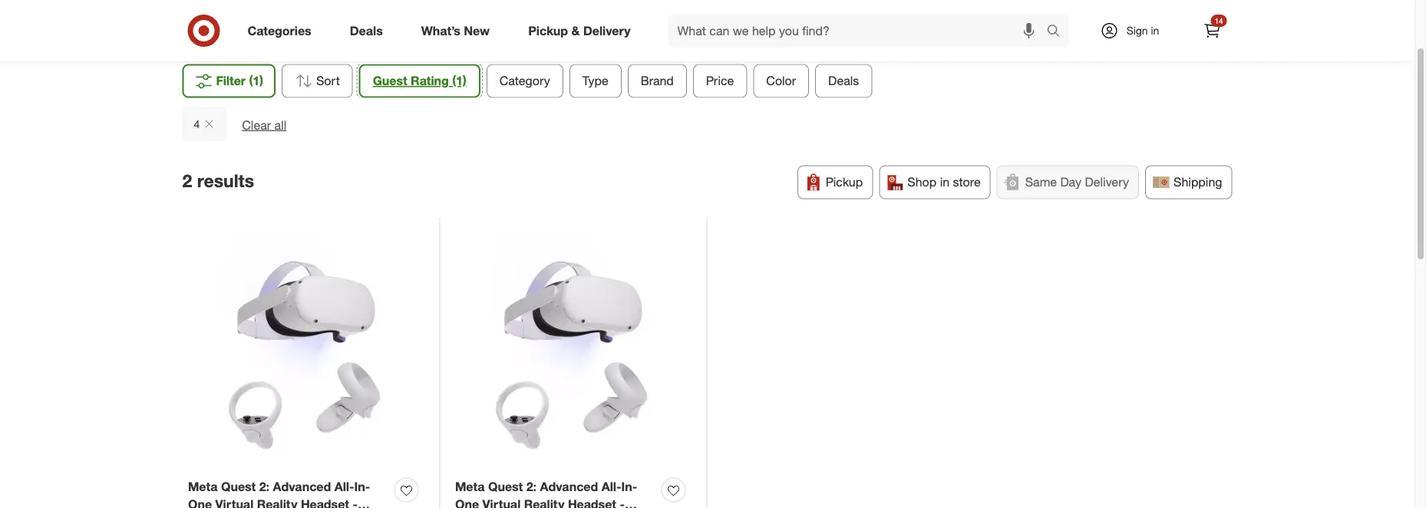 Task type: vqa. For each thing, say whether or not it's contained in the screenshot.
the rightmost the advanced
yes



Task type: locate. For each thing, give the bounding box(es) containing it.
0 horizontal spatial headset
[[301, 497, 349, 508]]

0 vertical spatial in
[[1151, 24, 1160, 37]]

2
[[687, 30, 694, 45], [182, 170, 192, 191]]

2 meta from the left
[[455, 479, 485, 494]]

0 horizontal spatial meta
[[188, 479, 218, 494]]

categories link
[[235, 14, 331, 48]]

2 meta quest 2: advanced all-in- one virtual reality headset  from the left
[[455, 479, 637, 508]]

2 headset from the left
[[568, 497, 617, 508]]

shop in store
[[908, 175, 981, 190]]

meta quest 2: advanced all-in- one virtual reality headset link
[[188, 478, 388, 508], [455, 478, 656, 508]]

2 2: from the left
[[526, 479, 537, 494]]

0 horizontal spatial advanced
[[273, 479, 331, 494]]

1 meta quest 2: advanced all-in- one virtual reality headset link from the left
[[188, 478, 388, 508]]

0 horizontal spatial 2
[[182, 170, 192, 191]]

0 horizontal spatial all-
[[335, 479, 354, 494]]

0 horizontal spatial (1)
[[249, 73, 263, 88]]

delivery inside same day delivery button
[[1085, 175, 1129, 190]]

0 vertical spatial deals
[[350, 23, 383, 38]]

color button
[[753, 64, 809, 98]]

one
[[188, 497, 212, 508], [455, 497, 479, 508]]

1 horizontal spatial 2:
[[526, 479, 537, 494]]

type button
[[570, 64, 622, 98]]

0 horizontal spatial deals
[[350, 23, 383, 38]]

1 vertical spatial delivery
[[1085, 175, 1129, 190]]

0 horizontal spatial reality
[[257, 497, 297, 508]]

pickup & delivery
[[528, 23, 631, 38]]

(1)
[[249, 73, 263, 88], [452, 73, 467, 88]]

in right sign
[[1151, 24, 1160, 37]]

delivery for pickup & delivery
[[583, 23, 631, 38]]

2 in- from the left
[[621, 479, 637, 494]]

guest
[[373, 73, 407, 88]]

0 horizontal spatial virtual
[[215, 497, 254, 508]]

deals button
[[815, 64, 872, 98]]

clear
[[242, 117, 271, 132]]

1 reality from the left
[[257, 497, 297, 508]]

1 horizontal spatial delivery
[[1085, 175, 1129, 190]]

0 horizontal spatial meta quest 2: advanced all-in- one virtual reality headset 
[[188, 479, 370, 508]]

meta quest 2: advanced all-in- one virtual reality headset 
[[188, 479, 370, 508], [455, 479, 637, 508]]

1 vertical spatial in
[[940, 175, 950, 190]]

pickup inside pickup "button"
[[826, 175, 863, 190]]

0 horizontal spatial pickup
[[528, 23, 568, 38]]

all-
[[335, 479, 354, 494], [602, 479, 621, 494]]

virtual
[[215, 497, 254, 508], [483, 497, 521, 508]]

advanced for first meta quest 2: advanced all-in- one virtual reality headset link from the left
[[273, 479, 331, 494]]

delivery inside the pickup & delivery link
[[583, 23, 631, 38]]

1 horizontal spatial quest
[[488, 479, 523, 494]]

delivery right day
[[1085, 175, 1129, 190]]

2: for first meta quest 2: advanced all-in- one virtual reality headset link from the right
[[526, 479, 537, 494]]

2 for 2 results
[[182, 170, 192, 191]]

1 horizontal spatial one
[[455, 497, 479, 508]]

2 left results
[[182, 170, 192, 191]]

deals inside 'button'
[[828, 73, 859, 88]]

price button
[[693, 64, 747, 98]]

0 vertical spatial pickup
[[528, 23, 568, 38]]

1 horizontal spatial all-
[[602, 479, 621, 494]]

deals for deals 'button'
[[828, 73, 859, 88]]

deals
[[350, 23, 383, 38], [828, 73, 859, 88]]

filter
[[216, 73, 246, 88]]

1 all- from the left
[[335, 479, 354, 494]]

0 horizontal spatial 2:
[[259, 479, 269, 494]]

1 vertical spatial pickup
[[826, 175, 863, 190]]

2:
[[259, 479, 269, 494], [526, 479, 537, 494]]

0 horizontal spatial meta quest 2: advanced all-in- one virtual reality headset link
[[188, 478, 388, 508]]

1 horizontal spatial (1)
[[452, 73, 467, 88]]

guest rating (1)
[[373, 73, 467, 88]]

What can we help you find? suggestions appear below search field
[[668, 14, 1051, 48]]

1 vertical spatial deals
[[828, 73, 859, 88]]

quest
[[221, 479, 256, 494], [488, 479, 523, 494]]

in left 'store' at the top right
[[940, 175, 950, 190]]

reality
[[257, 497, 297, 508], [524, 497, 565, 508]]

1 quest from the left
[[221, 479, 256, 494]]

1 (1) from the left
[[249, 73, 263, 88]]

1 one from the left
[[188, 497, 212, 508]]

0 vertical spatial 2
[[687, 30, 694, 45]]

in-
[[354, 479, 370, 494], [621, 479, 637, 494]]

1 horizontal spatial deals
[[828, 73, 859, 88]]

shipping button
[[1146, 165, 1233, 199]]

2 (1) from the left
[[452, 73, 467, 88]]

1 horizontal spatial in
[[1151, 24, 1160, 37]]

in
[[1151, 24, 1160, 37], [940, 175, 950, 190]]

2 quest from the left
[[488, 479, 523, 494]]

one for first meta quest 2: advanced all-in- one virtual reality headset link from the right
[[455, 497, 479, 508]]

deals up guest
[[350, 23, 383, 38]]

deals down the what can we help you find? suggestions appear below search box
[[828, 73, 859, 88]]

2 advanced from the left
[[540, 479, 598, 494]]

virtual for first meta quest 2: advanced all-in- one virtual reality headset link from the right
[[483, 497, 521, 508]]

clear all
[[242, 117, 287, 132]]

0 horizontal spatial in-
[[354, 479, 370, 494]]

in for sign
[[1151, 24, 1160, 37]]

2 results
[[182, 170, 254, 191]]

1 meta quest 2: advanced all-in- one virtual reality headset  from the left
[[188, 479, 370, 508]]

&
[[572, 23, 580, 38]]

1 horizontal spatial virtual
[[483, 497, 521, 508]]

(1) right rating
[[452, 73, 467, 88]]

1 advanced from the left
[[273, 479, 331, 494]]

meta quest 2: advanced all-in-one virtual reality headset - 128gb image
[[188, 233, 425, 469], [188, 233, 425, 469]]

1 horizontal spatial meta
[[455, 479, 485, 494]]

delivery right &
[[583, 23, 631, 38]]

0 horizontal spatial one
[[188, 497, 212, 508]]

in inside button
[[940, 175, 950, 190]]

headset for first meta quest 2: advanced all-in- one virtual reality headset link from the right
[[568, 497, 617, 508]]

delivery
[[583, 23, 631, 38], [1085, 175, 1129, 190]]

1 headset from the left
[[301, 497, 349, 508]]

meta quest 2: advanced all-in- one virtual reality headset  for first meta quest 2: advanced all-in- one virtual reality headset link from the left
[[188, 479, 370, 508]]

meta quest 2: advanced all-in- one virtual reality headset  for first meta quest 2: advanced all-in- one virtual reality headset link from the right
[[455, 479, 637, 508]]

1 horizontal spatial meta quest 2: advanced all-in- one virtual reality headset 
[[455, 479, 637, 508]]

pickup
[[528, 23, 568, 38], [826, 175, 863, 190]]

2 all- from the left
[[602, 479, 621, 494]]

1 virtual from the left
[[215, 497, 254, 508]]

0 vertical spatial delivery
[[583, 23, 631, 38]]

advanced
[[273, 479, 331, 494], [540, 479, 598, 494]]

virtual for first meta quest 2: advanced all-in- one virtual reality headset link from the left
[[215, 497, 254, 508]]

2 one from the left
[[455, 497, 479, 508]]

results
[[197, 170, 254, 191]]

0 horizontal spatial delivery
[[583, 23, 631, 38]]

2: for first meta quest 2: advanced all-in- one virtual reality headset link from the left
[[259, 479, 269, 494]]

2 meta quest 2: advanced all-in- one virtual reality headset link from the left
[[455, 478, 656, 508]]

shipping
[[1174, 175, 1223, 190]]

14 link
[[1196, 14, 1230, 48]]

0 horizontal spatial quest
[[221, 479, 256, 494]]

1 vertical spatial 2
[[182, 170, 192, 191]]

same day delivery button
[[997, 165, 1139, 199]]

pickup button
[[798, 165, 873, 199]]

1 meta from the left
[[188, 479, 218, 494]]

2 virtual from the left
[[483, 497, 521, 508]]

1 horizontal spatial advanced
[[540, 479, 598, 494]]

pickup inside the pickup & delivery link
[[528, 23, 568, 38]]

1 horizontal spatial headset
[[568, 497, 617, 508]]

1 horizontal spatial reality
[[524, 497, 565, 508]]

all
[[274, 117, 287, 132]]

4 button
[[182, 107, 227, 141]]

meta
[[188, 479, 218, 494], [455, 479, 485, 494]]

0 horizontal spatial in
[[940, 175, 950, 190]]

1 2: from the left
[[259, 479, 269, 494]]

2 left items on the top of the page
[[687, 30, 694, 45]]

1 horizontal spatial meta quest 2: advanced all-in- one virtual reality headset link
[[455, 478, 656, 508]]

sign in
[[1127, 24, 1160, 37]]

1 horizontal spatial 2
[[687, 30, 694, 45]]

meta quest 2: advanced all-in-one virtual reality headset - 256gb image
[[455, 233, 692, 469], [455, 233, 692, 469]]

1 horizontal spatial in-
[[621, 479, 637, 494]]

(1) right filter
[[249, 73, 263, 88]]

1 horizontal spatial pickup
[[826, 175, 863, 190]]

clear all button
[[242, 116, 287, 134]]

headset
[[301, 497, 349, 508], [568, 497, 617, 508]]

shop
[[908, 175, 937, 190]]



Task type: describe. For each thing, give the bounding box(es) containing it.
price
[[706, 73, 734, 88]]

shop in store button
[[879, 165, 991, 199]]

category
[[500, 73, 550, 88]]

one for first meta quest 2: advanced all-in- one virtual reality headset link from the left
[[188, 497, 212, 508]]

advanced for first meta quest 2: advanced all-in- one virtual reality headset link from the right
[[540, 479, 598, 494]]

2 for 2 items
[[687, 30, 694, 45]]

search
[[1040, 25, 1077, 40]]

4
[[194, 117, 200, 131]]

sign
[[1127, 24, 1148, 37]]

category button
[[487, 64, 563, 98]]

headset for first meta quest 2: advanced all-in- one virtual reality headset link from the left
[[301, 497, 349, 508]]

sign in link
[[1088, 14, 1184, 48]]

pickup for pickup & delivery
[[528, 23, 568, 38]]

search button
[[1040, 14, 1077, 51]]

rating
[[411, 73, 449, 88]]

color
[[766, 73, 796, 88]]

type
[[583, 73, 609, 88]]

1 in- from the left
[[354, 479, 370, 494]]

items
[[698, 30, 728, 45]]

filter (1)
[[216, 73, 263, 88]]

delivery for same day delivery
[[1085, 175, 1129, 190]]

meta for first meta quest 2: advanced all-in- one virtual reality headset link from the left
[[188, 479, 218, 494]]

14
[[1215, 16, 1223, 25]]

same
[[1025, 175, 1057, 190]]

meta for first meta quest 2: advanced all-in- one virtual reality headset link from the right
[[455, 479, 485, 494]]

what's
[[421, 23, 461, 38]]

store
[[953, 175, 981, 190]]

new
[[464, 23, 490, 38]]

all- for first meta quest 2: advanced all-in- one virtual reality headset link from the left
[[335, 479, 354, 494]]

brand button
[[628, 64, 687, 98]]

pickup & delivery link
[[515, 14, 650, 48]]

deals link
[[337, 14, 402, 48]]

brand
[[641, 73, 674, 88]]

all- for first meta quest 2: advanced all-in- one virtual reality headset link from the right
[[602, 479, 621, 494]]

in for shop
[[940, 175, 950, 190]]

sort button
[[282, 64, 353, 98]]

what's new
[[421, 23, 490, 38]]

categories
[[248, 23, 311, 38]]

2 reality from the left
[[524, 497, 565, 508]]

pickup for pickup
[[826, 175, 863, 190]]

sort
[[316, 73, 340, 88]]

day
[[1061, 175, 1082, 190]]

2 items
[[687, 30, 728, 45]]

same day delivery
[[1025, 175, 1129, 190]]

(1) inside button
[[249, 73, 263, 88]]

what's new link
[[408, 14, 509, 48]]

deals for deals link
[[350, 23, 383, 38]]

filter (1) button
[[182, 64, 276, 98]]



